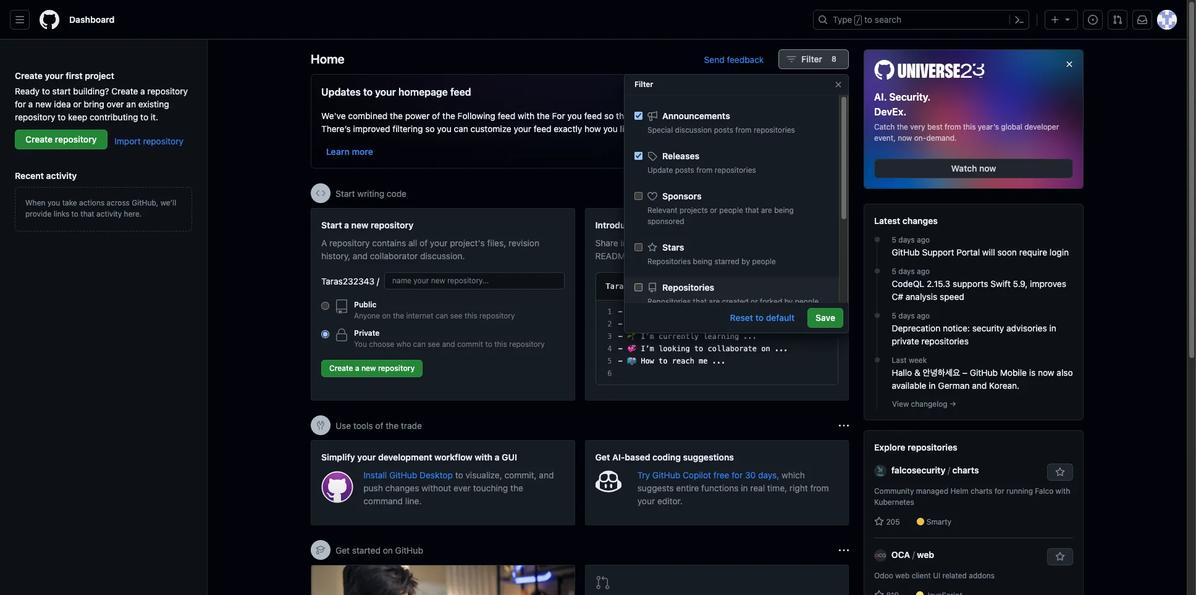 Task type: describe. For each thing, give the bounding box(es) containing it.
1 vertical spatial so
[[425, 124, 435, 134]]

desktop
[[420, 470, 453, 481]]

days for github
[[898, 235, 915, 244]]

create a new repository
[[329, 364, 415, 373]]

kubernetes
[[874, 498, 914, 507]]

reset
[[730, 313, 753, 323]]

code
[[387, 188, 407, 199]]

code image
[[316, 188, 326, 198]]

demand.
[[926, 133, 957, 142]]

... down default
[[775, 345, 788, 353]]

push
[[363, 483, 383, 494]]

view changelog → link
[[892, 399, 956, 409]]

to left start at left top
[[42, 86, 50, 96]]

first
[[66, 70, 83, 81]]

security.
[[889, 91, 931, 102]]

discussion
[[675, 125, 712, 135]]

all
[[408, 238, 417, 248]]

x image
[[829, 86, 838, 96]]

days for codeql
[[898, 267, 915, 276]]

from down content
[[735, 125, 752, 135]]

feed up how
[[584, 111, 602, 121]]

repositories inside navigation
[[908, 442, 957, 453]]

/ for falcosecurity / charts
[[948, 465, 950, 475]]

to left search
[[864, 14, 872, 25]]

notifications image
[[1137, 15, 1147, 25]]

create a new repository button
[[321, 360, 423, 377]]

import
[[114, 136, 141, 146]]

will
[[982, 247, 995, 257]]

over
[[107, 99, 124, 109]]

/ for oca / web
[[912, 550, 915, 560]]

0 vertical spatial so
[[604, 111, 614, 121]]

@oca profile image
[[874, 550, 887, 562]]

star image for falcosecurity / charts
[[874, 517, 884, 527]]

1 vertical spatial now
[[979, 163, 996, 173]]

your inside which suggests entire functions in real time, right from your editor.
[[637, 496, 655, 507]]

command palette image
[[1014, 15, 1024, 25]]

combined
[[348, 111, 388, 121]]

0 horizontal spatial yourself
[[638, 220, 671, 230]]

it,
[[636, 124, 643, 134]]

repo image for public
[[334, 300, 349, 314]]

can inside private you choose who can see and commit to this repository
[[413, 340, 426, 349]]

star image
[[647, 242, 657, 252]]

to up me
[[694, 345, 703, 353]]

why am i seeing this? image for use tools of the trade
[[839, 421, 849, 431]]

repository up the contains at the left of the page
[[371, 220, 413, 230]]

of right tools
[[375, 420, 383, 431]]

to up combined
[[363, 86, 373, 98]]

repository up existing
[[147, 86, 188, 96]]

your inside a repository contains all of your project's files, revision history, and collaborator discussion.
[[430, 238, 448, 248]]

📫
[[627, 357, 636, 366]]

github inside simplify your development workflow with a gui element
[[389, 470, 417, 481]]

1 vertical spatial readme
[[662, 282, 689, 291]]

started
[[352, 545, 381, 556]]

the left following
[[442, 111, 455, 121]]

ever
[[454, 483, 471, 494]]

codeql 2.15.3 supports swift 5.9, improves c# analysis speed link
[[892, 277, 1073, 303]]

we've combined the power of the following feed with the for you feed so there's one place to discover content on github. there's improved filtering so you can customize your feed exactly how you like it, and a shiny new visual design. ✨
[[321, 111, 809, 134]]

repository inside private you choose who can see and commit to this repository
[[509, 340, 545, 349]]

1 vertical spatial filter
[[635, 80, 653, 89]]

universe23 image
[[874, 60, 985, 79]]

hi,
[[641, 308, 654, 316]]

2
[[607, 320, 612, 329]]

command
[[363, 496, 403, 507]]

2 vertical spatial profile
[[767, 251, 792, 261]]

create up an
[[111, 86, 138, 96]]

and inside we've combined the power of the following feed with the for you feed so there's one place to discover content on github. there's improved filtering so you can customize your feed exactly how you like it, and a shiny new visual design. ✨
[[646, 124, 661, 134]]

tools image
[[316, 421, 326, 431]]

repository inside a repository contains all of your project's files, revision history, and collaborator discussion.
[[329, 238, 370, 248]]

currently
[[659, 332, 699, 341]]

use tools of the trade
[[335, 420, 422, 431]]

send feedback
[[704, 54, 764, 65]]

choose
[[369, 340, 394, 349]]

repositories down github.
[[754, 125, 795, 135]]

managed
[[916, 487, 948, 496]]

you right filtering
[[437, 124, 451, 134]]

get ai-based coding suggestions element
[[585, 441, 849, 526]]

last week hallo & 안녕하세요 – github mobile is now also available in german and korean.
[[892, 356, 1073, 391]]

i'm up how
[[641, 345, 654, 353]]

/ for taras232343 /
[[377, 276, 379, 286]]

are inside relevant projects or people that are being sponsored
[[761, 206, 772, 215]]

repository down it.
[[143, 136, 183, 146]]

charts inside the community managed helm charts for running falco with kubernetes
[[971, 487, 993, 496]]

2 vertical spatial people
[[795, 297, 819, 306]]

repositories inside 5 days ago deprecation notice: security advisories in private repositories
[[922, 336, 969, 346]]

take
[[62, 198, 77, 208]]

/ for type / to search
[[856, 16, 861, 25]]

dot fill image for deprecation notice: security advisories in private repositories
[[872, 311, 882, 320]]

dashboard
[[69, 14, 115, 25]]

repository inside public anyone on the internet can see this repository
[[479, 311, 515, 321]]

lock image
[[334, 328, 349, 343]]

ago for github
[[917, 235, 930, 244]]

ai.
[[874, 91, 887, 102]]

visualize,
[[466, 470, 502, 481]]

watch now
[[951, 163, 996, 173]]

github.
[[778, 111, 809, 121]]

your up combined
[[375, 86, 396, 98]]

suggests
[[637, 483, 674, 494]]

time,
[[767, 483, 787, 494]]

which inside which suggests entire functions in real time, right from your editor.
[[782, 470, 805, 481]]

ai-
[[612, 452, 625, 463]]

running
[[1006, 487, 1033, 496]]

0 horizontal spatial being
[[693, 257, 712, 266]]

home
[[311, 52, 345, 66]]

catch
[[874, 122, 895, 131]]

to down "idea"
[[58, 112, 66, 122]]

to right how
[[659, 357, 668, 366]]

close image
[[1065, 59, 1074, 69]]

2.15.3
[[927, 278, 950, 289]]

a inside share information about yourself by creating a profile readme, which appears at the top of your profile page.
[[775, 238, 779, 248]]

interested
[[659, 320, 703, 329]]

5 days ago github support portal will soon require login
[[892, 235, 1069, 257]]

for for community
[[995, 487, 1004, 496]]

looking
[[659, 345, 690, 353]]

the inside ai. security. devex. catch the very best from this year's global developer event, now on-demand.
[[897, 122, 908, 131]]

0 vertical spatial readme
[[730, 220, 766, 230]]

i'm right 🌱
[[641, 332, 654, 341]]

days for deprecation
[[898, 311, 915, 320]]

which inside share information about yourself by creating a profile readme, which appears at the top of your profile page.
[[635, 251, 659, 261]]

files,
[[487, 238, 506, 248]]

from inside which suggests entire functions in real time, right from your editor.
[[810, 483, 829, 494]]

1
[[607, 308, 612, 316]]

community managed helm charts for running falco with kubernetes
[[874, 487, 1070, 507]]

private you choose who can see and commit to this repository
[[354, 329, 545, 349]]

taras232343 for taras232343 /
[[321, 276, 374, 286]]

a left gui
[[495, 452, 500, 463]]

github inside get ai-based coding suggestions element
[[652, 470, 680, 481]]

design.
[[737, 124, 766, 134]]

new inside button
[[361, 364, 376, 373]]

available
[[892, 380, 926, 391]]

1 horizontal spatial people
[[752, 257, 776, 266]]

0 horizontal spatial activity
[[46, 171, 77, 181]]

... up learning
[[721, 320, 735, 329]]

triangle down image
[[1063, 14, 1073, 24]]

contains
[[372, 238, 406, 248]]

3 - from the top
[[618, 332, 623, 341]]

an
[[126, 99, 136, 109]]

1 horizontal spatial that
[[693, 297, 707, 306]]

more
[[352, 146, 373, 157]]

ago for deprecation
[[917, 311, 930, 320]]

creating
[[740, 238, 772, 248]]

mortar board image
[[316, 546, 326, 555]]

relevant
[[647, 206, 677, 215]]

homepage image
[[40, 10, 59, 30]]

a down the ready
[[28, 99, 33, 109]]

3
[[607, 332, 612, 341]]

development
[[378, 452, 432, 463]]

type
[[833, 14, 852, 25]]

... down reset
[[743, 332, 757, 341]]

2 vertical spatial or
[[751, 297, 758, 306]]

line.
[[405, 496, 422, 507]]

close menu image
[[833, 80, 843, 90]]

5 - from the top
[[618, 357, 623, 366]]

contributing
[[90, 112, 138, 122]]

taras232343 / readme .md
[[606, 282, 702, 291]]

see inside public anyone on the internet can see this repository
[[450, 311, 463, 321]]

5 for github support portal will soon require login
[[892, 235, 896, 244]]

the left trade
[[386, 420, 399, 431]]

0 vertical spatial profile
[[701, 220, 728, 230]]

with up about on the right top
[[674, 220, 691, 230]]

repository down the ready
[[15, 112, 55, 122]]

1 - from the top
[[618, 308, 623, 316]]

content
[[733, 111, 764, 121]]

from down releases
[[696, 166, 713, 175]]

repositories down special discussion posts from repositories
[[715, 166, 756, 175]]

this inside ai. security. devex. catch the very best from this year's global developer event, now on-demand.
[[963, 122, 976, 131]]

learn
[[326, 146, 350, 157]]

you inside when you take actions across github, we'll provide links to that activity here.
[[48, 198, 60, 208]]

github right the started
[[395, 545, 423, 556]]

a up existing
[[140, 86, 145, 96]]

a inside button
[[355, 364, 359, 373]]

can inside public anyone on the internet can see this repository
[[436, 311, 448, 321]]

can inside we've combined the power of the following feed with the for you feed so there's one place to discover content on github. there's improved filtering so you can customize your feed exactly how you like it, and a shiny new visual design. ✨
[[454, 124, 468, 134]]

this inside public anyone on the internet can see this repository
[[465, 311, 477, 321]]

megaphone image
[[647, 111, 657, 121]]

on inside 1 - 👋 hi, i'm @taras232343 2 - 👀 i'm interested in ... 3 - 🌱 i'm currently learning ... 4 - 💞️ i'm looking to collaborate on ... 5 - 📫 how to reach me ... 6
[[761, 345, 770, 353]]

try
[[637, 470, 650, 481]]

get for get ai-based coding suggestions
[[595, 452, 610, 463]]

none radio inside create a new repository element
[[321, 302, 329, 310]]

🌱
[[627, 332, 636, 341]]

the inside to visualize, commit, and push changes without ever touching the command line.
[[510, 483, 523, 494]]

1 vertical spatial git pull request image
[[595, 576, 610, 591]]

collaborate
[[708, 345, 757, 353]]

0 vertical spatial posts
[[714, 125, 733, 135]]

feed up following
[[450, 86, 471, 98]]

history,
[[321, 251, 350, 261]]

to inside to visualize, commit, and push changes without ever touching the command line.
[[455, 470, 463, 481]]

discussion.
[[420, 251, 465, 261]]

a down projects
[[694, 220, 698, 230]]

the inside share information about yourself by creating a profile readme, which appears at the top of your profile page.
[[705, 251, 718, 261]]

i'm down hi,
[[641, 320, 654, 329]]

german
[[938, 380, 970, 391]]

4
[[607, 345, 612, 353]]

repositories for stars
[[647, 257, 691, 266]]

ago for codeql
[[917, 267, 930, 276]]

i'm right hi,
[[659, 308, 672, 316]]

new inside we've combined the power of the following feed with the for you feed so there's one place to discover content on github. there's improved filtering so you can customize your feed exactly how you like it, and a shiny new visual design. ✨
[[693, 124, 710, 134]]

year's
[[978, 122, 999, 131]]

@falcosecurity profile image
[[874, 465, 887, 478]]

place
[[663, 111, 684, 121]]

addons
[[969, 571, 995, 580]]

starred
[[714, 257, 740, 266]]

github desktop image
[[321, 471, 354, 504]]

.md
[[689, 282, 702, 291]]

import repository link
[[114, 136, 183, 146]]

0 horizontal spatial posts
[[675, 166, 694, 175]]

latest changes
[[874, 215, 938, 226]]

1 horizontal spatial filter
[[802, 54, 822, 64]]

on right the started
[[383, 545, 393, 556]]

what is github? image
[[311, 566, 574, 596]]



Task type: locate. For each thing, give the bounding box(es) containing it.
use
[[335, 420, 351, 431]]

github
[[892, 247, 920, 257], [970, 367, 998, 378], [389, 470, 417, 481], [652, 470, 680, 481], [395, 545, 423, 556]]

this inside private you choose who can see and commit to this repository
[[494, 340, 507, 349]]

1 dot fill image from the top
[[872, 266, 882, 276]]

a down you
[[355, 364, 359, 373]]

0 vertical spatial which
[[635, 251, 659, 261]]

for left 30
[[732, 470, 743, 481]]

private
[[354, 329, 380, 338]]

changes inside to visualize, commit, and push changes without ever touching the command line.
[[385, 483, 419, 494]]

we'll
[[160, 198, 176, 208]]

repo image
[[647, 283, 657, 293], [334, 300, 349, 314]]

new inside create your first project ready to start building? create a repository for a new idea or bring over an existing repository to keep contributing to it.
[[35, 99, 52, 109]]

... right me
[[712, 357, 726, 366]]

commit
[[457, 340, 483, 349]]

2 vertical spatial ago
[[917, 311, 930, 320]]

2 days from the top
[[898, 267, 915, 276]]

of right "all"
[[420, 238, 428, 248]]

1 horizontal spatial yourself
[[694, 238, 725, 248]]

5 down c#
[[892, 311, 896, 320]]

0 vertical spatial activity
[[46, 171, 77, 181]]

and left commit
[[442, 340, 455, 349]]

create a new repository element
[[321, 219, 564, 382]]

1 vertical spatial web
[[895, 571, 910, 580]]

repositories for repositories
[[647, 297, 691, 306]]

activity inside when you take actions across github, we'll provide links to that activity here.
[[96, 209, 122, 219]]

actions
[[79, 198, 105, 208]]

new down writing
[[351, 220, 368, 230]]

in inside last week hallo & 안녕하세요 – github mobile is now also available in german and korean.
[[929, 380, 936, 391]]

a inside we've combined the power of the following feed with the for you feed so there's one place to discover content on github. there's improved filtering so you can customize your feed exactly how you like it, and a shiny new visual design. ✨
[[663, 124, 668, 134]]

5
[[892, 235, 896, 244], [892, 267, 896, 276], [892, 311, 896, 320], [607, 357, 612, 366]]

from right 'right'
[[810, 483, 829, 494]]

yourself up at on the right top of the page
[[694, 238, 725, 248]]

1 horizontal spatial taras232343
[[606, 282, 655, 291]]

0 horizontal spatial by
[[728, 238, 737, 248]]

2 - from the top
[[618, 320, 623, 329]]

functions
[[701, 483, 739, 494]]

5.9,
[[1013, 278, 1028, 289]]

see up private you choose who can see and commit to this repository
[[450, 311, 463, 321]]

0 vertical spatial get
[[595, 452, 610, 463]]

0 vertical spatial start
[[335, 188, 355, 199]]

2 horizontal spatial this
[[963, 122, 976, 131]]

1 why am i seeing this? image from the top
[[839, 421, 849, 431]]

2 dot fill image from the top
[[872, 355, 882, 365]]

visual
[[712, 124, 735, 134]]

None checkbox
[[635, 112, 643, 120], [635, 152, 643, 160], [635, 192, 643, 200], [635, 284, 643, 292], [635, 112, 643, 120], [635, 152, 643, 160], [635, 192, 643, 200], [635, 284, 643, 292]]

1 vertical spatial activity
[[96, 209, 122, 219]]

stars
[[662, 242, 684, 253]]

1 star image from the top
[[874, 517, 884, 527]]

1 vertical spatial posts
[[675, 166, 694, 175]]

filter image
[[787, 54, 797, 64]]

by right starred
[[742, 257, 750, 266]]

5 inside 5 days ago codeql 2.15.3 supports swift 5.9, improves c# analysis speed
[[892, 267, 896, 276]]

explore repositories navigation
[[864, 430, 1084, 596]]

days up deprecation
[[898, 311, 915, 320]]

feed up customize at the top
[[498, 111, 515, 121]]

star image
[[874, 517, 884, 527], [874, 590, 884, 596]]

0 horizontal spatial this
[[465, 311, 477, 321]]

github inside "5 days ago github support portal will soon require login"
[[892, 247, 920, 257]]

0 vertical spatial changes
[[903, 215, 938, 226]]

1 vertical spatial profile
[[782, 238, 807, 248]]

login
[[1050, 247, 1069, 257]]

2 why am i seeing this? image from the top
[[839, 546, 849, 556]]

1 horizontal spatial changes
[[903, 215, 938, 226]]

days inside 5 days ago codeql 2.15.3 supports swift 5.9, improves c# analysis speed
[[898, 267, 915, 276]]

1 vertical spatial repo image
[[334, 300, 349, 314]]

2 vertical spatial for
[[995, 487, 1004, 496]]

1 horizontal spatial see
[[450, 311, 463, 321]]

of
[[432, 111, 440, 121], [420, 238, 428, 248], [736, 251, 744, 261], [375, 420, 383, 431]]

0 vertical spatial git pull request image
[[1113, 15, 1123, 25]]

5 days ago deprecation notice: security advisories in private repositories
[[892, 311, 1056, 346]]

the down commit,
[[510, 483, 523, 494]]

1 vertical spatial yourself
[[694, 238, 725, 248]]

now inside ai. security. devex. catch the very best from this year's global developer event, now on-demand.
[[898, 133, 912, 142]]

5 up codeql
[[892, 267, 896, 276]]

the right at on the right top of the page
[[705, 251, 718, 261]]

in right advisories
[[1049, 323, 1056, 333]]

ago up support
[[917, 235, 930, 244]]

and right history,
[[353, 251, 368, 261]]

save
[[816, 313, 835, 323]]

for inside the community managed helm charts for running falco with kubernetes
[[995, 487, 1004, 496]]

dashboard link
[[64, 10, 120, 30]]

1 horizontal spatial posts
[[714, 125, 733, 135]]

1 horizontal spatial repo image
[[647, 283, 657, 293]]

repository inside button
[[378, 364, 415, 373]]

Repository name text field
[[384, 272, 564, 290]]

to up ever
[[455, 470, 463, 481]]

ago inside 5 days ago deprecation notice: security advisories in private repositories
[[917, 311, 930, 320]]

0 horizontal spatial are
[[709, 297, 720, 306]]

best
[[927, 122, 943, 131]]

touching
[[473, 483, 508, 494]]

/ right 'type' in the right top of the page
[[856, 16, 861, 25]]

None submit
[[788, 278, 828, 295]]

0 vertical spatial web
[[917, 550, 934, 560]]

global
[[1001, 122, 1022, 131]]

your inside simplify your development workflow with a gui element
[[357, 452, 376, 463]]

1 days from the top
[[898, 235, 915, 244]]

why am i seeing this? image for get started on github
[[839, 546, 849, 556]]

1 vertical spatial dot fill image
[[872, 355, 882, 365]]

filter right the filter image
[[802, 54, 822, 64]]

star image down odoo
[[874, 590, 884, 596]]

issue opened image
[[1088, 15, 1098, 25]]

analysis
[[906, 291, 937, 302]]

your right customize at the top
[[514, 124, 531, 134]]

1 vertical spatial this
[[465, 311, 477, 321]]

in inside 5 days ago deprecation notice: security advisories in private repositories
[[1049, 323, 1056, 333]]

2 vertical spatial by
[[784, 297, 793, 306]]

explore
[[874, 442, 905, 453]]

0 vertical spatial ago
[[917, 235, 930, 244]]

charts right helm
[[971, 487, 993, 496]]

1 horizontal spatial or
[[710, 206, 717, 215]]

1 vertical spatial why am i seeing this? image
[[839, 546, 849, 556]]

people inside relevant projects or people that are being sponsored
[[719, 206, 743, 215]]

your down suggests
[[637, 496, 655, 507]]

your inside create your first project ready to start building? create a repository for a new idea or bring over an existing repository to keep contributing to it.
[[45, 70, 63, 81]]

None radio
[[321, 302, 329, 310]]

this right commit
[[494, 340, 507, 349]]

1 vertical spatial repositories
[[662, 282, 714, 293]]

repositories down taras232343 / readme .md
[[647, 297, 691, 306]]

0 horizontal spatial repo image
[[334, 300, 349, 314]]

0 horizontal spatial that
[[81, 209, 94, 219]]

people down creating
[[752, 257, 776, 266]]

reset to default
[[730, 313, 795, 323]]

1 vertical spatial days
[[898, 267, 915, 276]]

2 horizontal spatial or
[[751, 297, 758, 306]]

anyone
[[354, 311, 380, 321]]

0 vertical spatial are
[[761, 206, 772, 215]]

right
[[789, 483, 808, 494]]

1 vertical spatial which
[[782, 470, 805, 481]]

dot fill image for hallo & 안녕하세요 – github mobile is now also available in german and korean.
[[872, 355, 882, 365]]

create inside button
[[329, 364, 353, 373]]

projects
[[680, 206, 708, 215]]

8
[[832, 54, 837, 64]]

repositories
[[647, 257, 691, 266], [662, 282, 714, 293], [647, 297, 691, 306]]

on inside we've combined the power of the following feed with the for you feed so there's one place to discover content on github. there's improved filtering so you can customize your feed exactly how you like it, and a shiny new visual design. ✨
[[766, 111, 776, 121]]

4 - from the top
[[618, 345, 623, 353]]

hallo
[[892, 367, 912, 378]]

2 horizontal spatial that
[[745, 206, 759, 215]]

0 vertical spatial or
[[73, 99, 81, 109]]

your inside we've combined the power of the following feed with the for you feed so there's one place to discover content on github. there's improved filtering so you can customize your feed exactly how you like it, and a shiny new visual design. ✨
[[514, 124, 531, 134]]

1 vertical spatial get
[[335, 545, 350, 556]]

the up filtering
[[390, 111, 403, 121]]

the left very
[[897, 122, 908, 131]]

1 horizontal spatial which
[[782, 470, 805, 481]]

2 horizontal spatial can
[[454, 124, 468, 134]]

so left there's
[[604, 111, 614, 121]]

5 for deprecation notice: security advisories in private repositories
[[892, 311, 896, 320]]

ui
[[933, 571, 940, 580]]

1 vertical spatial people
[[752, 257, 776, 266]]

why am i seeing this? image
[[839, 421, 849, 431], [839, 546, 849, 556]]

your up discussion.
[[430, 238, 448, 248]]

/ right oca
[[912, 550, 915, 560]]

none radio inside create a new repository element
[[321, 331, 329, 339]]

or inside create your first project ready to start building? create a repository for a new idea or bring over an existing repository to keep contributing to it.
[[73, 99, 81, 109]]

taras232343 for taras232343 / readme .md
[[606, 282, 655, 291]]

and down one at right top
[[646, 124, 661, 134]]

star image for oca / web
[[874, 590, 884, 596]]

people up "save" on the right
[[795, 297, 819, 306]]

by right forked
[[784, 297, 793, 306]]

are up @taras232343
[[709, 297, 720, 306]]

2 star image from the top
[[874, 590, 884, 596]]

2 vertical spatial can
[[413, 340, 426, 349]]

0 vertical spatial being
[[774, 206, 794, 215]]

or left forked
[[751, 297, 758, 306]]

0 horizontal spatial for
[[15, 99, 26, 109]]

the inside public anyone on the internet can see this repository
[[393, 311, 404, 321]]

1 horizontal spatial now
[[979, 163, 996, 173]]

we've
[[321, 111, 346, 121]]

for inside create your first project ready to start building? create a repository for a new idea or bring over an existing repository to keep contributing to it.
[[15, 99, 26, 109]]

1 dot fill image from the top
[[872, 235, 882, 244]]

being inside relevant projects or people that are being sponsored
[[774, 206, 794, 215]]

/ inside introduce yourself with a profile readme element
[[656, 282, 661, 291]]

days inside 5 days ago deprecation notice: security advisories in private repositories
[[898, 311, 915, 320]]

2 dot fill image from the top
[[872, 311, 882, 320]]

dot fill image
[[872, 235, 882, 244], [872, 355, 882, 365]]

in down @taras232343
[[708, 320, 717, 329]]

install github desktop
[[363, 470, 455, 481]]

2 vertical spatial this
[[494, 340, 507, 349]]

swift
[[991, 278, 1011, 289]]

feed
[[450, 86, 471, 98], [498, 111, 515, 121], [584, 111, 602, 121], [534, 124, 551, 134]]

0 vertical spatial by
[[728, 238, 737, 248]]

can right who
[[413, 340, 426, 349]]

to visualize, commit, and push changes without ever touching the command line.
[[363, 470, 554, 507]]

0 vertical spatial dot fill image
[[872, 235, 882, 244]]

taras232343 inside introduce yourself with a profile readme element
[[606, 282, 655, 291]]

with inside we've combined the power of the following feed with the for you feed so there's one place to discover content on github. there's improved filtering so you can customize your feed exactly how you like it, and a shiny new visual design. ✨
[[518, 111, 534, 121]]

github,
[[132, 198, 158, 208]]

you up exactly
[[567, 111, 582, 121]]

plus image
[[1050, 15, 1060, 25]]

heart image
[[647, 191, 657, 201]]

improves
[[1030, 278, 1066, 289]]

simplify your development workflow with a gui element
[[311, 441, 575, 526]]

create for create repository
[[25, 134, 53, 145]]

&
[[914, 367, 920, 378]]

a right creating
[[775, 238, 779, 248]]

search
[[875, 14, 902, 25]]

of inside we've combined the power of the following feed with the for you feed so there's one place to discover content on github. there's improved filtering so you can customize your feed exactly how you like it, and a shiny new visual design. ✨
[[432, 111, 440, 121]]

6
[[607, 369, 612, 378]]

5 for codeql 2.15.3 supports swift 5.9, improves c# analysis speed
[[892, 267, 896, 276]]

to up the discussion
[[687, 111, 695, 121]]

menu
[[625, 100, 839, 437]]

1 horizontal spatial being
[[774, 206, 794, 215]]

0 vertical spatial dot fill image
[[872, 266, 882, 276]]

activity up take
[[46, 171, 77, 181]]

get ai-based coding suggestions
[[595, 452, 734, 463]]

5 inside "5 days ago github support portal will soon require login"
[[892, 235, 896, 244]]

by inside share information about yourself by creating a profile readme, which appears at the top of your profile page.
[[728, 238, 737, 248]]

create repository link
[[15, 130, 107, 150]]

reset to default button
[[722, 308, 803, 328]]

the left the for
[[537, 111, 550, 121]]

now right the is
[[1038, 367, 1054, 378]]

days down latest changes
[[898, 235, 915, 244]]

0 vertical spatial days
[[898, 235, 915, 244]]

days,
[[758, 470, 779, 481]]

github inside last week hallo & 안녕하세요 – github mobile is now also available in german and korean.
[[970, 367, 998, 378]]

0 vertical spatial charts
[[952, 465, 979, 475]]

2 vertical spatial repositories
[[647, 297, 691, 306]]

start
[[52, 86, 71, 96]]

your inside share information about yourself by creating a profile readme, which appears at the top of your profile page.
[[747, 251, 764, 261]]

0 horizontal spatial people
[[719, 206, 743, 215]]

dot fill image left last
[[872, 355, 882, 365]]

updates
[[321, 86, 361, 98]]

dot fill image for codeql 2.15.3 supports swift 5.9, improves c# analysis speed
[[872, 266, 882, 276]]

that inside when you take actions across github, we'll provide links to that activity here.
[[81, 209, 94, 219]]

now inside last week hallo & 안녕하세요 – github mobile is now also available in german and korean.
[[1038, 367, 1054, 378]]

ago inside 5 days ago codeql 2.15.3 supports swift 5.9, improves c# analysis speed
[[917, 267, 930, 276]]

without
[[422, 483, 451, 494]]

1 ago from the top
[[917, 235, 930, 244]]

👋
[[627, 308, 636, 316]]

3 ago from the top
[[917, 311, 930, 320]]

1 vertical spatial charts
[[971, 487, 993, 496]]

with inside the community managed helm charts for running falco with kubernetes
[[1056, 487, 1070, 496]]

watch now link
[[874, 159, 1073, 178]]

1 vertical spatial dot fill image
[[872, 311, 882, 320]]

1 horizontal spatial can
[[436, 311, 448, 321]]

entire
[[676, 483, 699, 494]]

me
[[699, 357, 708, 366]]

days inside "5 days ago github support portal will soon require login"
[[898, 235, 915, 244]]

with up the visualize,
[[475, 452, 492, 463]]

now right watch
[[979, 163, 996, 173]]

for for try
[[732, 470, 743, 481]]

changes right latest
[[903, 215, 938, 226]]

repositories up @taras232343
[[662, 282, 714, 293]]

changes inside explore element
[[903, 215, 938, 226]]

0 horizontal spatial taras232343
[[321, 276, 374, 286]]

in inside which suggests entire functions in real time, right from your editor.
[[741, 483, 748, 494]]

👀
[[627, 320, 636, 329]]

0 horizontal spatial web
[[895, 571, 910, 580]]

which down information
[[635, 251, 659, 261]]

from inside ai. security. devex. catch the very best from this year's global developer event, now on-demand.
[[945, 122, 961, 131]]

1 vertical spatial changes
[[385, 483, 419, 494]]

3 days from the top
[[898, 311, 915, 320]]

for inside get ai-based coding suggestions element
[[732, 470, 743, 481]]

see inside private you choose who can see and commit to this repository
[[428, 340, 440, 349]]

in inside 1 - 👋 hi, i'm @taras232343 2 - 👀 i'm interested in ... 3 - 🌱 i'm currently learning ... 4 - 💞️ i'm looking to collaborate on ... 5 - 📫 how to reach me ... 6
[[708, 320, 717, 329]]

web
[[917, 550, 934, 560], [895, 571, 910, 580]]

0 horizontal spatial readme
[[662, 282, 689, 291]]

0 horizontal spatial or
[[73, 99, 81, 109]]

repo image for repositories
[[647, 283, 657, 293]]

so down 'power'
[[425, 124, 435, 134]]

0 vertical spatial now
[[898, 133, 912, 142]]

0 horizontal spatial so
[[425, 124, 435, 134]]

0 horizontal spatial git pull request image
[[595, 576, 610, 591]]

a up history,
[[344, 220, 349, 230]]

devex.
[[874, 106, 907, 117]]

2 ago from the top
[[917, 267, 930, 276]]

so
[[604, 111, 614, 121], [425, 124, 435, 134]]

2 vertical spatial days
[[898, 311, 915, 320]]

to inside private you choose who can see and commit to this repository
[[485, 340, 492, 349]]

5 inside 1 - 👋 hi, i'm @taras232343 2 - 👀 i'm interested in ... 3 - 🌱 i'm currently learning ... 4 - 💞️ i'm looking to collaborate on ... 5 - 📫 how to reach me ... 6
[[607, 357, 612, 366]]

taras232343 inside create a new repository element
[[321, 276, 374, 286]]

1 - 👋 hi, i'm @taras232343 2 - 👀 i'm interested in ... 3 - 🌱 i'm currently learning ... 4 - 💞️ i'm looking to collaborate on ... 5 - 📫 how to reach me ... 6
[[607, 308, 788, 378]]

falcosecurity
[[891, 465, 946, 475]]

5 down latest
[[892, 235, 896, 244]]

star this repository image
[[1055, 467, 1065, 477]]

and inside last week hallo & 안녕하세요 – github mobile is now also available in german and korean.
[[972, 380, 987, 391]]

0 vertical spatial can
[[454, 124, 468, 134]]

posts down releases
[[675, 166, 694, 175]]

to inside we've combined the power of the following feed with the for you feed so there's one place to discover content on github. there's improved filtering so you can customize your feed exactly how you like it, and a shiny new visual design. ✨
[[687, 111, 695, 121]]

a left the shiny
[[663, 124, 668, 134]]

charts up helm
[[952, 465, 979, 475]]

week
[[909, 356, 927, 365]]

1 horizontal spatial activity
[[96, 209, 122, 219]]

update posts from repositories
[[647, 166, 756, 175]]

None checkbox
[[635, 243, 643, 251]]

special discussion posts from repositories
[[647, 125, 795, 135]]

to right commit
[[485, 340, 492, 349]]

sponsored
[[647, 217, 684, 226]]

idea
[[54, 99, 71, 109]]

2 horizontal spatial now
[[1038, 367, 1054, 378]]

of inside a repository contains all of your project's files, revision history, and collaborator discussion.
[[420, 238, 428, 248]]

create for create a new repository
[[329, 364, 353, 373]]

the
[[390, 111, 403, 121], [442, 111, 455, 121], [537, 111, 550, 121], [897, 122, 908, 131], [705, 251, 718, 261], [393, 311, 404, 321], [386, 420, 399, 431], [510, 483, 523, 494]]

- right 1
[[618, 308, 623, 316]]

start inside create a new repository element
[[321, 220, 342, 230]]

feed left exactly
[[534, 124, 551, 134]]

install github desktop link
[[363, 470, 455, 481]]

1 vertical spatial are
[[709, 297, 720, 306]]

repository up commit
[[479, 311, 515, 321]]

None radio
[[321, 331, 329, 339]]

that inside relevant projects or people that are being sponsored
[[745, 206, 759, 215]]

relevant projects or people that are being sponsored
[[647, 206, 794, 226]]

1 horizontal spatial get
[[595, 452, 610, 463]]

ago inside "5 days ago github support portal will soon require login"
[[917, 235, 930, 244]]

on inside public anyone on the internet can see this repository
[[382, 311, 391, 321]]

0 vertical spatial repo image
[[647, 283, 657, 293]]

repository right commit
[[509, 340, 545, 349]]

gui
[[502, 452, 517, 463]]

1 vertical spatial or
[[710, 206, 717, 215]]

to down take
[[71, 209, 78, 219]]

start for start writing code
[[335, 188, 355, 199]]

you left the like
[[603, 124, 618, 134]]

0 horizontal spatial changes
[[385, 483, 419, 494]]

with left the for
[[518, 111, 534, 121]]

get for get started on github
[[335, 545, 350, 556]]

2 horizontal spatial by
[[784, 297, 793, 306]]

tag image
[[647, 151, 657, 161]]

or inside relevant projects or people that are being sponsored
[[710, 206, 717, 215]]

explore element
[[864, 49, 1084, 596]]

start a new repository
[[321, 220, 413, 230]]

0 vertical spatial yourself
[[638, 220, 671, 230]]

0 vertical spatial repositories
[[647, 257, 691, 266]]

get right mortar board icon
[[335, 545, 350, 556]]

5 inside 5 days ago deprecation notice: security advisories in private repositories
[[892, 311, 896, 320]]

what is github? element
[[311, 565, 575, 596]]

dot fill image
[[872, 266, 882, 276], [872, 311, 882, 320]]

latest
[[874, 215, 900, 226]]

/ inside create a new repository element
[[377, 276, 379, 286]]

days up codeql
[[898, 267, 915, 276]]

and inside to visualize, commit, and push changes without ever touching the command line.
[[539, 470, 554, 481]]

git pull request image
[[1113, 15, 1123, 25], [595, 576, 610, 591]]

dot fill image for github support portal will soon require login
[[872, 235, 882, 244]]

→
[[950, 399, 956, 409]]

2 horizontal spatial for
[[995, 487, 1004, 496]]

1 horizontal spatial are
[[761, 206, 772, 215]]

menu containing announcements
[[625, 100, 839, 437]]

ago up 2.15.3
[[917, 267, 930, 276]]

0 vertical spatial star image
[[874, 517, 884, 527]]

and inside a repository contains all of your project's files, revision history, and collaborator discussion.
[[353, 251, 368, 261]]

0 vertical spatial why am i seeing this? image
[[839, 421, 849, 431]]

of inside share information about yourself by creating a profile readme, which appears at the top of your profile page.
[[736, 251, 744, 261]]

taras232343 up 👋
[[606, 282, 655, 291]]

github down latest changes
[[892, 247, 920, 257]]

why am i seeing this? image
[[839, 189, 849, 199]]

oca
[[891, 550, 910, 560]]

0 horizontal spatial get
[[335, 545, 350, 556]]

for down the ready
[[15, 99, 26, 109]]

taras232343 /
[[321, 276, 379, 286]]

learn more
[[326, 146, 373, 157]]

repository down keep
[[55, 134, 97, 145]]

1 vertical spatial by
[[742, 257, 750, 266]]

people right projects
[[719, 206, 743, 215]]

or up keep
[[73, 99, 81, 109]]

1 vertical spatial for
[[732, 470, 743, 481]]

star this repository image
[[1055, 552, 1065, 562]]

/ inside type / to search
[[856, 16, 861, 25]]

which suggests entire functions in real time, right from your editor.
[[637, 470, 829, 507]]

create up the ready
[[15, 70, 43, 81]]

a
[[321, 238, 327, 248]]

taras232343 down history,
[[321, 276, 374, 286]]

ready
[[15, 86, 40, 96]]

odoo
[[874, 571, 893, 580]]

in down "안녕하세요"
[[929, 380, 936, 391]]

create for create your first project ready to start building? create a repository for a new idea or bring over an existing repository to keep contributing to it.
[[15, 70, 43, 81]]

30
[[745, 470, 756, 481]]

supports
[[953, 278, 988, 289]]

soon
[[997, 247, 1017, 257]]

create repository
[[25, 134, 97, 145]]

for left running on the right bottom
[[995, 487, 1004, 496]]

to inside when you take actions across github, we'll provide links to that activity here.
[[71, 209, 78, 219]]

speed
[[940, 291, 964, 302]]

and inside private you choose who can see and commit to this repository
[[442, 340, 455, 349]]

following
[[458, 111, 495, 121]]

ai. security. devex. catch the very best from this year's global developer event, now on-demand.
[[874, 91, 1059, 142]]

to left it.
[[140, 112, 148, 122]]

start for start a new repository
[[321, 220, 342, 230]]

by up top
[[728, 238, 737, 248]]

introduce yourself with a profile readme element
[[585, 208, 849, 401]]

0 horizontal spatial can
[[413, 340, 426, 349]]

1 horizontal spatial readme
[[730, 220, 766, 230]]

/ for taras232343 / readme .md
[[656, 282, 661, 291]]

2 vertical spatial now
[[1038, 367, 1054, 378]]

korean.
[[989, 380, 1020, 391]]

filter up the megaphone icon
[[635, 80, 653, 89]]

when you take actions across github, we'll provide links to that activity here.
[[25, 198, 176, 219]]

to right reset
[[755, 313, 764, 323]]

yourself inside share information about yourself by creating a profile readme, which appears at the top of your profile page.
[[694, 238, 725, 248]]

now left on-
[[898, 133, 912, 142]]

none submit inside introduce yourself with a profile readme element
[[788, 278, 828, 295]]

to inside button
[[755, 313, 764, 323]]

install
[[363, 470, 387, 481]]



Task type: vqa. For each thing, say whether or not it's contained in the screenshot.
the leftmost repo icon
no



